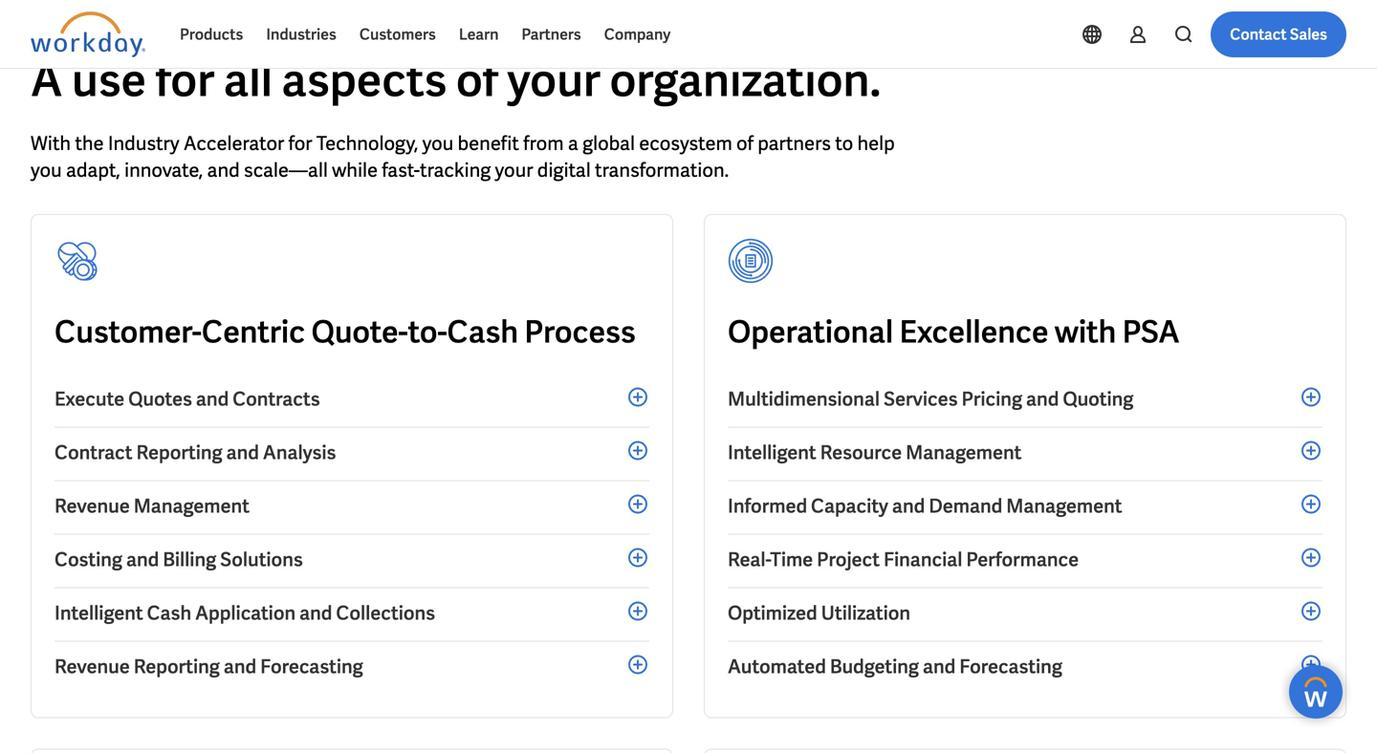 Task type: describe. For each thing, give the bounding box(es) containing it.
learn
[[459, 24, 499, 44]]

products button
[[168, 11, 255, 57]]

time
[[770, 548, 813, 572]]

contract
[[55, 440, 132, 465]]

0 vertical spatial cash
[[447, 312, 518, 352]]

and inside the with the industry accelerator for technology, you benefit from a global ecosystem of partners to help you adapt, innovate, and scale—all while fast-tracking your digital transformation.
[[207, 158, 240, 183]]

project
[[817, 548, 880, 572]]

capacity
[[811, 494, 888, 519]]

quote-
[[311, 312, 408, 352]]

utilization
[[821, 601, 911, 626]]

automated budgeting and forecasting
[[728, 655, 1063, 680]]

customers button
[[348, 11, 447, 57]]

application
[[195, 601, 296, 626]]

services
[[884, 387, 958, 412]]

transformation.
[[595, 158, 729, 183]]

contracts
[[233, 387, 320, 412]]

budgeting
[[830, 655, 919, 680]]

accelerator
[[183, 131, 284, 156]]

intelligent resource management
[[728, 440, 1022, 465]]

use
[[102, 5, 127, 22]]

of inside the with the industry accelerator for technology, you benefit from a global ecosystem of partners to help you adapt, innovate, and scale—all while fast-tracking your digital transformation.
[[736, 131, 754, 156]]

intelligent resource management button
[[728, 428, 1323, 482]]

contract reporting and analysis
[[55, 440, 336, 465]]

process
[[524, 312, 636, 352]]

technology,
[[316, 131, 418, 156]]

innovate,
[[124, 158, 203, 183]]

industry
[[108, 131, 179, 156]]

intelligent cash application and collections button
[[55, 589, 649, 642]]

organization.
[[610, 50, 881, 110]]

psa
[[1122, 312, 1180, 352]]

tracking
[[420, 158, 491, 183]]

company
[[604, 24, 671, 44]]

solution use cases
[[31, 5, 173, 22]]

benefit
[[458, 131, 519, 156]]

costing
[[55, 548, 122, 572]]

contact sales
[[1230, 24, 1327, 44]]

real-time project financial performance button
[[728, 535, 1323, 589]]

fast-
[[382, 158, 420, 183]]

revenue management
[[55, 494, 250, 519]]

pricing
[[962, 387, 1022, 412]]

informed capacity and demand management button
[[728, 482, 1323, 535]]

contact sales link
[[1211, 11, 1347, 57]]

management up 'billing'
[[134, 494, 250, 519]]

resource
[[820, 440, 902, 465]]

excellence
[[899, 312, 1049, 352]]

industries button
[[255, 11, 348, 57]]

intelligent cash application and collections
[[55, 601, 435, 626]]

informed
[[728, 494, 807, 519]]

products
[[180, 24, 243, 44]]

your inside the with the industry accelerator for technology, you benefit from a global ecosystem of partners to help you adapt, innovate, and scale—all while fast-tracking your digital transformation.
[[495, 158, 533, 183]]

partners
[[758, 131, 831, 156]]

multidimensional services pricing and quoting
[[728, 387, 1134, 412]]

revenue management button
[[55, 482, 649, 535]]

aspects
[[282, 50, 447, 110]]

revenue reporting and forecasting button
[[55, 642, 649, 695]]

multidimensional services pricing and quoting button
[[728, 374, 1323, 428]]

industries
[[266, 24, 336, 44]]

and right quotes
[[196, 387, 229, 412]]

from
[[523, 131, 564, 156]]

real-
[[728, 548, 770, 572]]

financial
[[884, 548, 963, 572]]

and inside button
[[224, 655, 256, 680]]

costing and billing solutions
[[55, 548, 303, 572]]

the
[[75, 131, 104, 156]]

cases
[[130, 5, 173, 22]]

scale—all
[[244, 158, 328, 183]]

cash inside button
[[147, 601, 191, 626]]

a use for all aspects of your organization.
[[31, 50, 881, 110]]

and inside 'button'
[[126, 548, 159, 572]]

ecosystem
[[639, 131, 732, 156]]

operational
[[728, 312, 893, 352]]



Task type: locate. For each thing, give the bounding box(es) containing it.
and down accelerator
[[207, 158, 240, 183]]

centric
[[202, 312, 305, 352]]

customer-
[[55, 312, 202, 352]]

reporting down execute quotes and contracts
[[136, 440, 222, 465]]

revenue for revenue management
[[55, 494, 130, 519]]

analysis
[[263, 440, 336, 465]]

partners button
[[510, 11, 593, 57]]

and right pricing
[[1026, 387, 1059, 412]]

intelligent inside intelligent resource management 'button'
[[728, 440, 816, 465]]

collections
[[336, 601, 435, 626]]

help
[[857, 131, 895, 156]]

for inside the with the industry accelerator for technology, you benefit from a global ecosystem of partners to help you adapt, innovate, and scale—all while fast-tracking your digital transformation.
[[288, 131, 312, 156]]

costing and billing solutions button
[[55, 535, 649, 589]]

management down intelligent resource management 'button'
[[1006, 494, 1122, 519]]

execute quotes and contracts
[[55, 387, 320, 412]]

0 horizontal spatial intelligent
[[55, 601, 143, 626]]

solutions
[[220, 548, 303, 572]]

execute quotes and contracts button
[[55, 374, 649, 428]]

with
[[1055, 312, 1116, 352]]

contact
[[1230, 24, 1287, 44]]

1 horizontal spatial cash
[[447, 312, 518, 352]]

company button
[[593, 11, 682, 57]]

0 vertical spatial of
[[456, 50, 498, 110]]

of
[[456, 50, 498, 110], [736, 131, 754, 156]]

forecasting for excellence
[[960, 655, 1063, 680]]

2 forecasting from the left
[[960, 655, 1063, 680]]

operational excellence with psa
[[728, 312, 1180, 352]]

you
[[422, 131, 454, 156], [31, 158, 62, 183]]

customer-centric quote-to-cash process
[[55, 312, 636, 352]]

reporting for revenue
[[134, 655, 220, 680]]

to-
[[408, 312, 447, 352]]

0 horizontal spatial of
[[456, 50, 498, 110]]

forecasting for centric
[[260, 655, 363, 680]]

1 horizontal spatial forecasting
[[960, 655, 1063, 680]]

revenue for revenue reporting and forecasting
[[55, 655, 130, 680]]

forecasting down intelligent cash application and collections button
[[260, 655, 363, 680]]

go to the homepage image
[[31, 11, 145, 57]]

1 horizontal spatial intelligent
[[728, 440, 816, 465]]

0 vertical spatial your
[[507, 50, 601, 110]]

forecasting down "optimized utilization" button
[[960, 655, 1063, 680]]

revenue inside button
[[55, 494, 130, 519]]

1 vertical spatial your
[[495, 158, 533, 183]]

and down the costing and billing solutions 'button'
[[299, 601, 332, 626]]

and left 'billing'
[[126, 548, 159, 572]]

your down partners
[[507, 50, 601, 110]]

use
[[72, 50, 146, 110]]

and
[[207, 158, 240, 183], [196, 387, 229, 412], [1026, 387, 1059, 412], [226, 440, 259, 465], [892, 494, 925, 519], [126, 548, 159, 572], [299, 601, 332, 626], [224, 655, 256, 680], [923, 655, 956, 680]]

partners
[[522, 24, 581, 44]]

optimized
[[728, 601, 817, 626]]

optimized utilization
[[728, 601, 911, 626]]

informed capacity and demand management
[[728, 494, 1122, 519]]

intelligent down costing
[[55, 601, 143, 626]]

automated
[[728, 655, 826, 680]]

contract reporting and analysis button
[[55, 428, 649, 482]]

customers
[[359, 24, 436, 44]]

of left partners
[[736, 131, 754, 156]]

adapt,
[[66, 158, 120, 183]]

for up scale—all
[[288, 131, 312, 156]]

multidimensional
[[728, 387, 880, 412]]

0 horizontal spatial cash
[[147, 601, 191, 626]]

optimized utilization button
[[728, 589, 1323, 642]]

and down intelligent cash application and collections
[[224, 655, 256, 680]]

intelligent for intelligent resource management
[[728, 440, 816, 465]]

reporting for contract
[[136, 440, 222, 465]]

0 vertical spatial you
[[422, 131, 454, 156]]

management up demand
[[906, 440, 1022, 465]]

your
[[507, 50, 601, 110], [495, 158, 533, 183]]

management
[[906, 440, 1022, 465], [134, 494, 250, 519], [1006, 494, 1122, 519]]

your down benefit
[[495, 158, 533, 183]]

for
[[155, 50, 214, 110], [288, 131, 312, 156]]

and right the budgeting
[[923, 655, 956, 680]]

performance
[[966, 548, 1079, 572]]

management inside 'button'
[[906, 440, 1022, 465]]

with
[[31, 131, 71, 156]]

real-time project financial performance
[[728, 548, 1079, 572]]

intelligent up informed
[[728, 440, 816, 465]]

and left analysis in the left bottom of the page
[[226, 440, 259, 465]]

1 vertical spatial revenue
[[55, 655, 130, 680]]

1 horizontal spatial for
[[288, 131, 312, 156]]

all
[[224, 50, 272, 110]]

learn button
[[447, 11, 510, 57]]

1 vertical spatial you
[[31, 158, 62, 183]]

sales
[[1290, 24, 1327, 44]]

automated budgeting and forecasting button
[[728, 642, 1323, 695]]

1 revenue from the top
[[55, 494, 130, 519]]

1 vertical spatial intelligent
[[55, 601, 143, 626]]

forecasting inside button
[[960, 655, 1063, 680]]

a
[[31, 50, 63, 110]]

intelligent inside intelligent cash application and collections button
[[55, 601, 143, 626]]

forecasting inside button
[[260, 655, 363, 680]]

to
[[835, 131, 853, 156]]

revenue
[[55, 494, 130, 519], [55, 655, 130, 680]]

demand
[[929, 494, 1003, 519]]

1 horizontal spatial you
[[422, 131, 454, 156]]

0 vertical spatial revenue
[[55, 494, 130, 519]]

quoting
[[1063, 387, 1134, 412]]

0 horizontal spatial forecasting
[[260, 655, 363, 680]]

2 revenue from the top
[[55, 655, 130, 680]]

1 vertical spatial for
[[288, 131, 312, 156]]

global
[[583, 131, 635, 156]]

1 horizontal spatial of
[[736, 131, 754, 156]]

0 vertical spatial for
[[155, 50, 214, 110]]

reporting inside button
[[134, 655, 220, 680]]

solution
[[31, 5, 99, 22]]

while
[[332, 158, 378, 183]]

quotes
[[128, 387, 192, 412]]

intelligent for intelligent cash application and collections
[[55, 601, 143, 626]]

0 horizontal spatial you
[[31, 158, 62, 183]]

reporting inside button
[[136, 440, 222, 465]]

0 horizontal spatial for
[[155, 50, 214, 110]]

digital
[[537, 158, 591, 183]]

0 vertical spatial intelligent
[[728, 440, 816, 465]]

intelligent
[[728, 440, 816, 465], [55, 601, 143, 626]]

reporting
[[136, 440, 222, 465], [134, 655, 220, 680]]

execute
[[55, 387, 124, 412]]

reporting down intelligent cash application and collections
[[134, 655, 220, 680]]

you down the with
[[31, 158, 62, 183]]

0 vertical spatial reporting
[[136, 440, 222, 465]]

and up real-time project financial performance
[[892, 494, 925, 519]]

forecasting
[[260, 655, 363, 680], [960, 655, 1063, 680]]

revenue inside button
[[55, 655, 130, 680]]

you up tracking
[[422, 131, 454, 156]]

1 vertical spatial cash
[[147, 601, 191, 626]]

of down learn
[[456, 50, 498, 110]]

1 vertical spatial of
[[736, 131, 754, 156]]

a
[[568, 131, 578, 156]]

billing
[[163, 548, 216, 572]]

1 forecasting from the left
[[260, 655, 363, 680]]

with the industry accelerator for technology, you benefit from a global ecosystem of partners to help you adapt, innovate, and scale—all while fast-tracking your digital transformation.
[[31, 131, 895, 183]]

for down products
[[155, 50, 214, 110]]

1 vertical spatial reporting
[[134, 655, 220, 680]]



Task type: vqa. For each thing, say whether or not it's contained in the screenshot.
View Demo (3:30)
no



